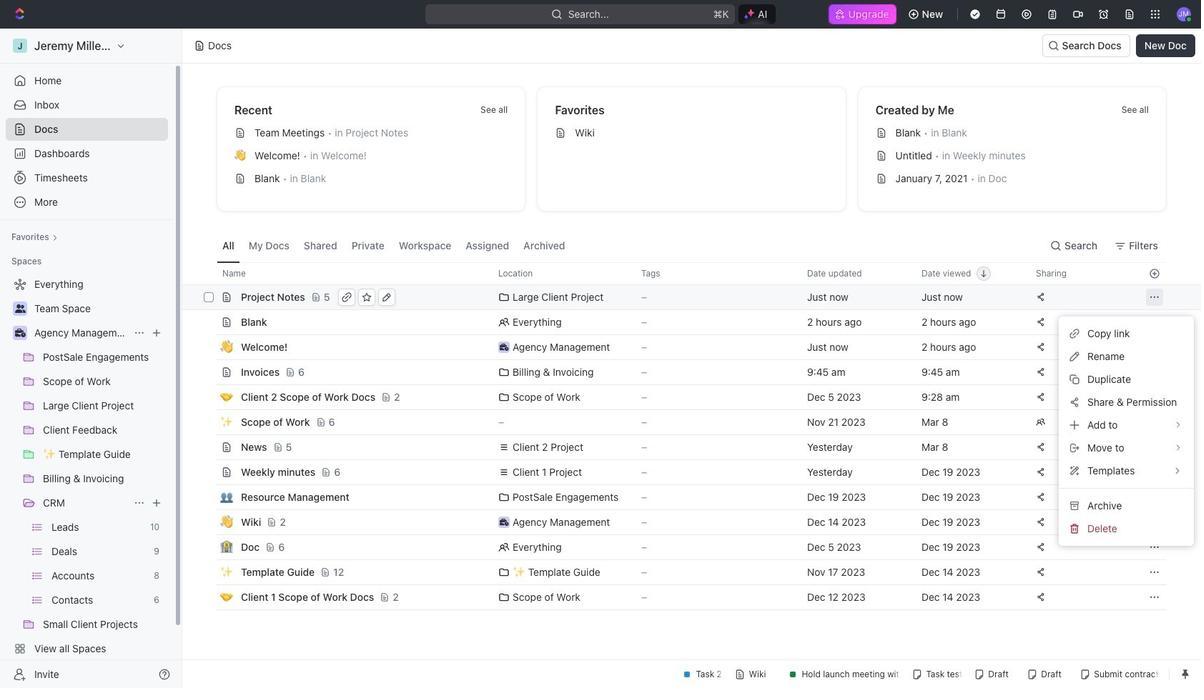 Task type: vqa. For each thing, say whether or not it's contained in the screenshot.
All Goals
no



Task type: describe. For each thing, give the bounding box(es) containing it.
tree inside sidebar "navigation"
[[6, 273, 168, 685]]

sidebar navigation
[[0, 29, 182, 689]]

business time image inside tree
[[15, 329, 25, 338]]



Task type: locate. For each thing, give the bounding box(es) containing it.
tab list
[[217, 229, 571, 262]]

tree
[[6, 273, 168, 685]]

business time image
[[500, 519, 509, 526]]

column header
[[201, 262, 217, 285]]

row
[[201, 262, 1167, 285], [182, 285, 1202, 310], [201, 310, 1167, 335], [201, 335, 1167, 360], [201, 360, 1167, 386], [201, 385, 1167, 411], [201, 410, 1167, 436], [201, 435, 1167, 461], [201, 460, 1167, 486], [201, 485, 1167, 511], [201, 510, 1167, 536], [201, 535, 1167, 561], [201, 560, 1167, 586], [201, 585, 1167, 611]]

1 vertical spatial business time image
[[500, 344, 509, 351]]

business time image
[[15, 329, 25, 338], [500, 344, 509, 351]]

1 horizontal spatial business time image
[[500, 344, 509, 351]]

0 vertical spatial business time image
[[15, 329, 25, 338]]

table
[[182, 262, 1202, 611]]

0 horizontal spatial business time image
[[15, 329, 25, 338]]

cell
[[201, 310, 217, 335], [201, 335, 217, 360], [201, 360, 217, 385], [201, 386, 217, 410], [201, 411, 217, 435], [1142, 411, 1167, 435], [201, 436, 217, 460], [201, 461, 217, 485], [201, 486, 217, 510], [1142, 486, 1167, 510], [201, 511, 217, 535], [201, 536, 217, 560], [201, 561, 217, 585], [201, 586, 217, 610]]



